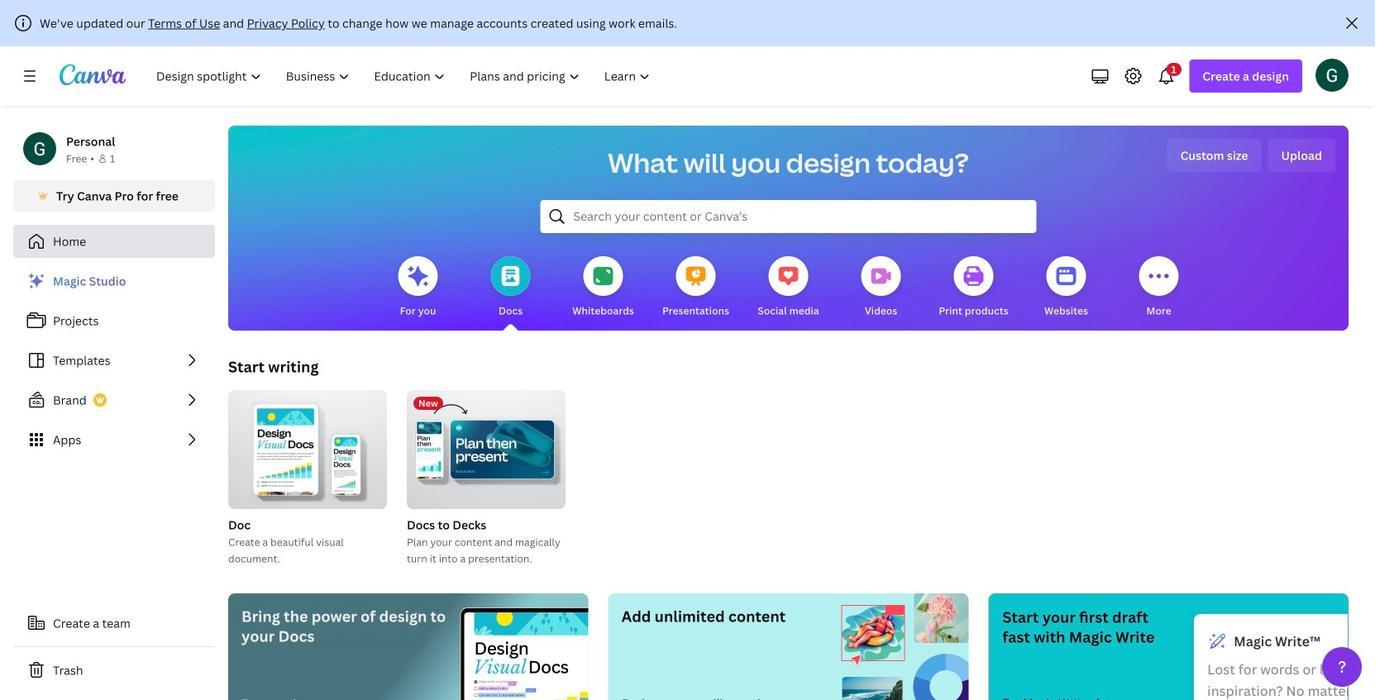 Task type: locate. For each thing, give the bounding box(es) containing it.
None search field
[[541, 200, 1037, 233]]

group
[[228, 384, 387, 567], [228, 384, 387, 510], [407, 390, 566, 567]]

greg robinson image
[[1316, 59, 1349, 92]]

list
[[13, 265, 215, 457]]



Task type: describe. For each thing, give the bounding box(es) containing it.
Search search field
[[574, 201, 1004, 232]]

top level navigation element
[[146, 60, 665, 93]]



Task type: vqa. For each thing, say whether or not it's contained in the screenshot.
.
no



